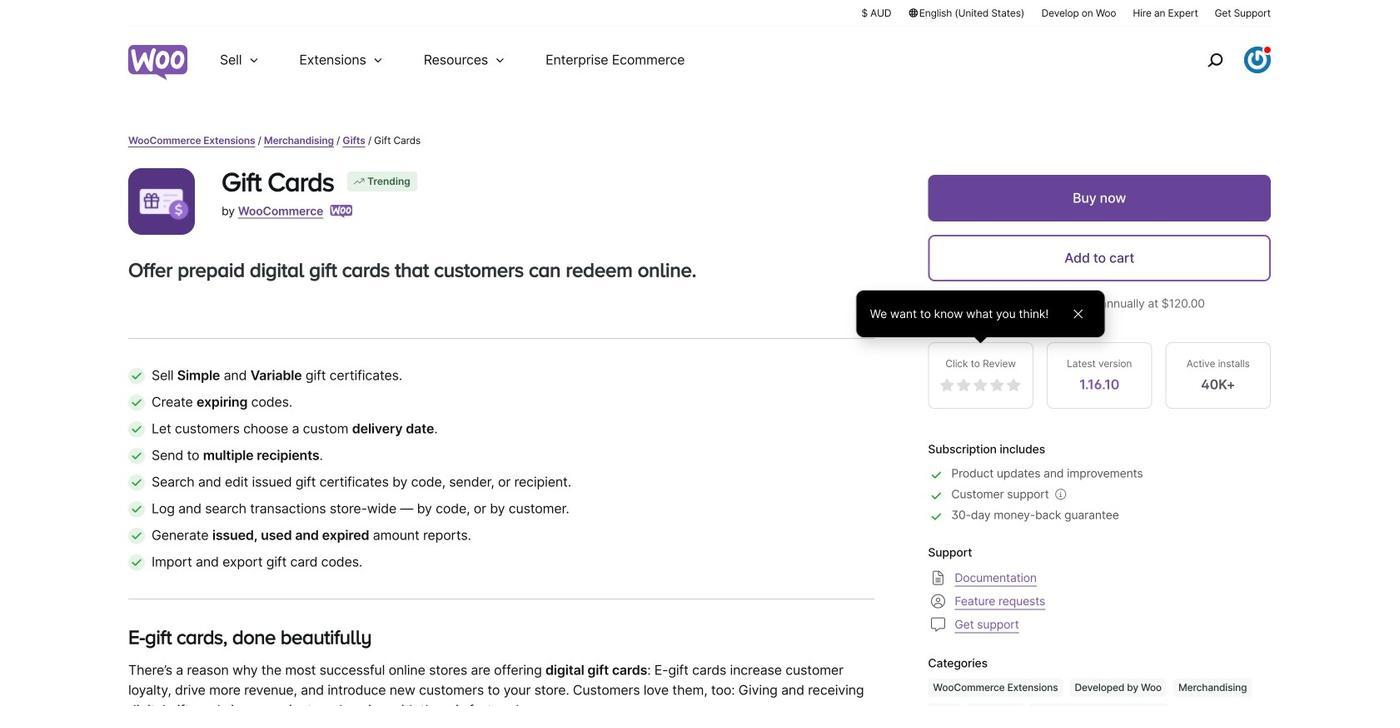 Task type: vqa. For each thing, say whether or not it's contained in the screenshot.
"message" icon
yes



Task type: describe. For each thing, give the bounding box(es) containing it.
close tooltip image
[[1069, 304, 1089, 324]]

rate product 1 star image
[[940, 378, 955, 393]]

circle user image
[[929, 592, 949, 612]]

search image
[[1202, 47, 1229, 73]]

rate product 3 stars image
[[974, 378, 989, 393]]



Task type: locate. For each thing, give the bounding box(es) containing it.
arrow trend up image
[[353, 175, 366, 188]]

open account menu image
[[1245, 47, 1271, 73]]

file lines image
[[929, 568, 949, 588]]

rate product 5 stars image
[[1007, 378, 1022, 393]]

service navigation menu element
[[1172, 33, 1271, 87]]

breadcrumb element
[[128, 133, 1271, 148]]

developed by woocommerce image
[[330, 205, 353, 218]]

product icon image
[[128, 168, 195, 235]]

rate product 2 stars image
[[957, 378, 972, 393]]

message image
[[929, 615, 949, 635]]

rate product 4 stars image
[[990, 378, 1005, 393]]



